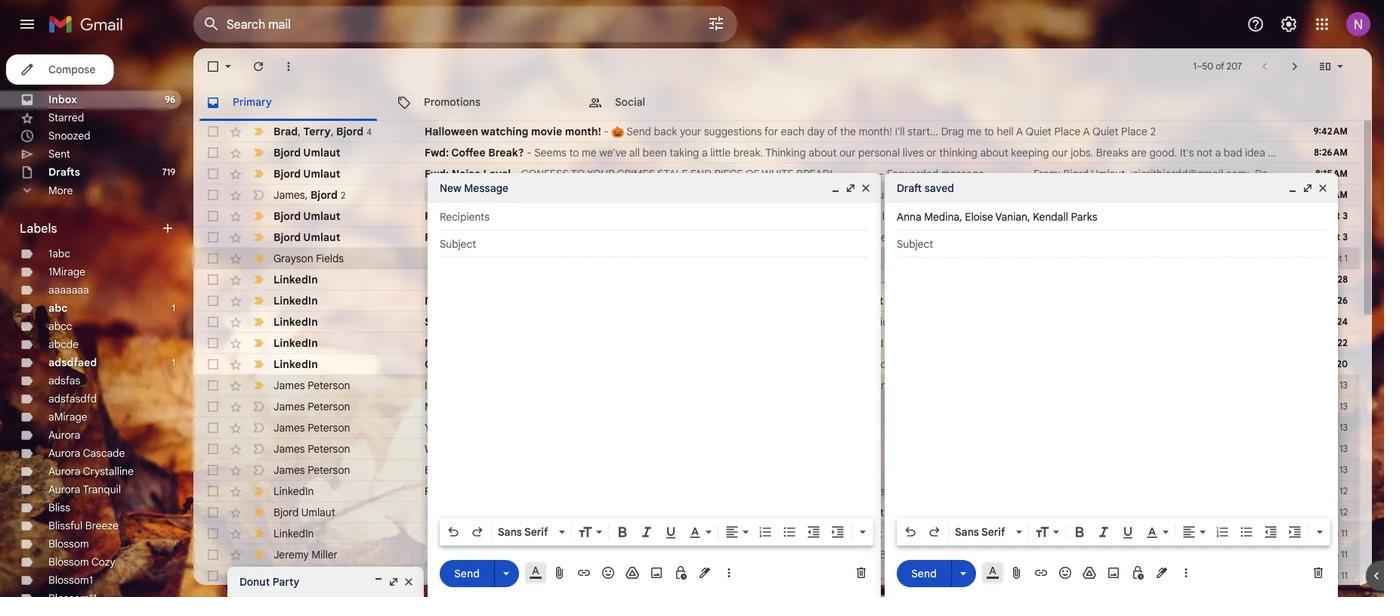 Task type: vqa. For each thing, say whether or not it's contained in the screenshot.
alert
no



Task type: locate. For each thing, give the bounding box(es) containing it.
0 vertical spatial 3
[[1343, 210, 1348, 222]]

bulleted list ‪(⌘⇧8)‬ image down there
[[782, 525, 797, 540]]

primary tab
[[193, 85, 383, 121]]

3 row from the top
[[193, 163, 1385, 184]]

1 horizontal spatial gaze
[[1243, 231, 1267, 244]]

there
[[761, 506, 789, 519]]

1 horizontal spatial formatting options toolbar
[[897, 518, 1331, 546]]

more
[[741, 379, 765, 392]]

1 subject field from the left
[[440, 237, 869, 252]]

2 subject field from the left
[[897, 237, 1326, 252]]

1abc link
[[48, 247, 70, 260]]

1 horizontal spatial quiet
[[1093, 125, 1119, 138]]

sans serif option for more send options image
[[495, 525, 556, 540]]

0 horizontal spatial back
[[654, 125, 677, 138]]

0 vertical spatial aurora cascade
[[48, 447, 125, 460]]

0 vertical spatial been
[[643, 146, 667, 159]]

0 vertical spatial miller
[[312, 548, 338, 561]]

aurora down amirage
[[48, 429, 80, 442]]

1 dark from the left
[[636, 209, 657, 223]]

0 horizontal spatial bliss
[[48, 501, 70, 514]]

2 13 from the top
[[1340, 401, 1348, 412]]

bad right just at the bottom of the page
[[945, 506, 964, 519]]

4 sep 13 from the top
[[1322, 443, 1348, 455]]

2 sans serif from the left
[[955, 525, 1005, 538]]

drafts link
[[48, 166, 80, 179]]

indent less ‪(⌘[)‬ image for indent more ‪(⌘])‬ icon
[[806, 525, 822, 540]]

our left personal
[[840, 146, 856, 159]]

anna
[[897, 210, 922, 223]]

1 horizontal spatial will
[[1226, 231, 1241, 244]]

and up he
[[808, 209, 826, 223]]

james peterson for back
[[274, 463, 350, 477]]

draft saved dialog
[[885, 173, 1338, 597]]

insert signature image
[[698, 565, 713, 580]]

row
[[193, 121, 1360, 142], [193, 142, 1385, 163], [193, 163, 1385, 184], [193, 184, 1385, 206], [193, 206, 1385, 227], [193, 227, 1360, 248], [193, 248, 1360, 269], [193, 269, 1360, 290], [193, 290, 1360, 311], [193, 311, 1360, 333], [193, 333, 1360, 354], [193, 354, 1360, 375], [193, 375, 1360, 396], [193, 396, 1360, 417], [193, 417, 1360, 438], [193, 438, 1360, 460], [193, 460, 1360, 481], [193, 481, 1360, 502], [193, 502, 1360, 523], [193, 523, 1360, 544], [193, 544, 1360, 565], [193, 565, 1360, 586]]

1 bjord umlaut from the top
[[274, 146, 341, 159]]

tab list containing primary
[[193, 85, 1372, 121]]

1 row from the top
[[193, 121, 1360, 142]]

more options image
[[725, 565, 734, 580]]

pop out image inside draft saved dialog
[[1302, 182, 1314, 194]]

of
[[746, 167, 760, 180]]

i'm right me...
[[769, 188, 783, 201]]

james peterson for my
[[274, 400, 350, 413]]

1 horizontal spatial send
[[627, 125, 651, 138]]

0 vertical spatial abc
[[428, 274, 443, 285]]

1 vertical spatial best,
[[880, 548, 904, 561]]

1 sans from the left
[[498, 525, 522, 538]]

5 row from the top
[[193, 206, 1385, 227]]

1 about from the left
[[809, 146, 837, 159]]

1 serif from the left
[[525, 525, 548, 538]]

2 important according to google magic. switch from the top
[[251, 166, 266, 181]]

1 vertical spatial 3
[[1343, 232, 1348, 243]]

important according to google magic. switch
[[251, 145, 266, 160], [251, 166, 266, 181], [251, 230, 266, 245], [251, 251, 266, 266], [251, 272, 266, 287], [251, 293, 266, 308], [251, 314, 266, 330], [251, 336, 266, 351], [251, 357, 266, 372], [251, 378, 266, 393], [251, 568, 266, 583]]

None checkbox
[[206, 59, 221, 74], [206, 124, 221, 139], [206, 145, 221, 160], [206, 187, 221, 203], [206, 230, 221, 245], [206, 272, 221, 287], [206, 293, 221, 308], [206, 336, 221, 351], [206, 357, 221, 372], [206, 399, 221, 414], [206, 484, 221, 499], [206, 526, 221, 541], [206, 568, 221, 583], [206, 59, 221, 74], [206, 124, 221, 139], [206, 145, 221, 160], [206, 187, 221, 203], [206, 230, 221, 245], [206, 272, 221, 287], [206, 293, 221, 308], [206, 336, 221, 351], [206, 357, 221, 372], [206, 399, 221, 414], [206, 484, 221, 499], [206, 526, 221, 541], [206, 568, 221, 583]]

indent less ‪(⌘[)‬ image
[[806, 525, 822, 540], [1264, 525, 1279, 540]]

will up more options icon
[[732, 548, 747, 561]]

medina
[[924, 210, 960, 223]]

planet
[[514, 527, 544, 540]]

oct up oct 1 at top
[[1325, 232, 1341, 243]]

sans serif inside dialog
[[498, 525, 548, 538]]

1 horizontal spatial close image
[[860, 182, 872, 194]]

1 bulleted list ‪(⌘⇧8)‬ image from the left
[[782, 525, 797, 540]]

change
[[794, 548, 830, 561]]

2 taking from the left
[[1269, 146, 1298, 159]]

send inside draft saved dialog
[[912, 567, 937, 580]]

our left jobs.
[[1052, 146, 1068, 159]]

bulleted list ‪(⌘⇧8)‬ image
[[782, 525, 797, 540], [1239, 525, 1255, 540]]

0 vertical spatial blossom1
[[473, 507, 511, 518]]

1 vertical spatial abcc
[[48, 320, 72, 333]]

1 vertical spatial blossom
[[48, 537, 89, 551]]

send button for more send options icon
[[897, 560, 952, 587]]

pop out image inside dialog
[[845, 182, 857, 194]]

today
[[968, 357, 997, 371]]

1 vertical spatial lives
[[788, 484, 809, 498]]

see
[[681, 231, 698, 244]]

every
[[1339, 146, 1366, 159]]

should
[[646, 231, 678, 244]]

miller for concert tickets
[[312, 569, 338, 582]]

quiet up breaks
[[1093, 125, 1119, 138]]

a left little
[[702, 146, 708, 159]]

james peterson for what's
[[274, 442, 350, 455]]

0 horizontal spatial pop out image
[[388, 576, 400, 588]]

2 horizontal spatial 2023
[[1341, 167, 1365, 180]]

space
[[597, 294, 629, 307]]

0 horizontal spatial quiet
[[1026, 125, 1052, 138]]

0 vertical spatial that
[[722, 231, 742, 244]]

noah,
[[527, 252, 555, 265]]

close image
[[860, 182, 872, 194], [403, 576, 415, 588]]

blossom1 down the 'blossom cozy'
[[48, 574, 93, 587]]

1 horizontal spatial back
[[1269, 231, 1292, 244]]

1 insert photo image from the left
[[649, 565, 664, 580]]

to right back
[[451, 463, 461, 477]]

are left no
[[792, 506, 807, 519]]

linkedin: down new
[[763, 315, 806, 328]]

main content
[[193, 48, 1385, 597]]

1 vertical spatial on
[[1074, 209, 1088, 223]]

labels heading
[[20, 221, 160, 236]]

subject field inside draft saved dialog
[[897, 237, 1326, 252]]

2 about from the left
[[981, 146, 1009, 159]]

1 vertical spatial tranquil
[[511, 570, 544, 582]]

adsfasdfd
[[48, 392, 97, 405]]

0 horizontal spatial in
[[731, 209, 739, 223]]

2 not important switch from the top
[[251, 399, 266, 414]]

abcc inside abcc ice cream - hi noah, let's get ice cream. best, grayson
[[428, 253, 448, 264]]

get
[[584, 252, 599, 265]]

indent less ‪(⌘[)‬ image for indent more ‪(⌘])‬ image at the right
[[1264, 525, 1279, 540]]

are left good.
[[1132, 146, 1147, 159]]

send right '🎃' icon
[[627, 125, 651, 138]]

message body text field inside dialog
[[440, 265, 869, 514]]

undo ‪(⌘z)‬ image
[[446, 525, 461, 540]]

-
[[601, 125, 612, 138], [527, 146, 532, 159], [514, 167, 519, 180], [836, 167, 840, 180], [840, 167, 845, 180], [845, 167, 850, 180], [850, 167, 855, 180], [855, 167, 860, 180], [860, 167, 865, 180], [865, 167, 870, 180], [870, 167, 875, 180], [875, 167, 879, 180], [879, 167, 884, 180], [987, 167, 992, 180], [992, 167, 997, 180], [997, 167, 1002, 180], [1002, 167, 1007, 180], [1007, 167, 1012, 180], [1012, 167, 1017, 180], [1017, 167, 1022, 180], [1022, 167, 1026, 180], [1026, 167, 1031, 180], [516, 231, 521, 244], [507, 252, 512, 265], [457, 294, 462, 307], [915, 506, 920, 519], [808, 527, 813, 540], [654, 548, 659, 561], [630, 569, 634, 582]]

numbered list ‪(⌘⇧7)‬ image for bulleted list ‪(⌘⇧8)‬ 'image' in the draft saved dialog
[[1215, 525, 1230, 540]]

redo ‪(⌘y)‬ image
[[927, 525, 942, 540]]

1 horizontal spatial bad
[[945, 506, 964, 519]]

2 horizontal spatial pop out image
[[1302, 182, 1314, 194]]

peterson for yellowstone
[[308, 421, 350, 434]]

1 horizontal spatial that
[[949, 336, 969, 350]]

sans serif down blossom111
[[498, 525, 548, 538]]

aurora cascade inside main content
[[428, 549, 493, 560]]

bold ‪(⌘b)‬ image
[[615, 525, 630, 540], [1072, 525, 1088, 540]]

1 not important switch from the top
[[251, 187, 266, 203]]

oct 3 up oct 1 at top
[[1325, 232, 1348, 243]]

not right does
[[856, 231, 872, 244]]

1 vertical spatial in
[[745, 231, 753, 244]]

1 quiet from the left
[[1026, 125, 1052, 138]]

fields
[[316, 252, 344, 265]]

2 11 from the top
[[1342, 549, 1348, 560]]

sans serif option
[[495, 525, 556, 540], [952, 525, 1013, 540]]

send inside dialog
[[454, 567, 480, 580]]

1 horizontal spatial send button
[[897, 560, 952, 587]]

2 place from the left
[[1122, 125, 1148, 138]]

0 vertical spatial are
[[1132, 146, 1147, 159]]

of down words
[[478, 209, 488, 223]]

2 sep 13 from the top
[[1322, 401, 1348, 412]]

in…
[[888, 484, 904, 498]]

blossom for blossom cozy
[[48, 555, 89, 569]]

at left the 8:00
[[1000, 188, 1010, 201]]

1 horizontal spatial cascade
[[457, 549, 493, 560]]

oct for bjord umlaut
[[1325, 232, 1341, 243]]

formatting options toolbar
[[440, 518, 874, 546], [897, 518, 1331, 546]]

mon,
[[1283, 167, 1307, 180], [1091, 209, 1115, 223]]

bjord left 4
[[336, 125, 364, 138]]

roofing - hey, how long will it take to change the roof? best, jeremy
[[614, 548, 941, 561]]

minimize image for close image
[[1287, 182, 1299, 194]]

not important switch
[[251, 187, 266, 203], [251, 399, 266, 414], [251, 420, 266, 435], [251, 441, 266, 456], [251, 463, 266, 478]]

important mainly because it was sent directly to you. switch
[[251, 209, 266, 224]]

lost
[[632, 379, 649, 392]]

gaze
[[1020, 231, 1043, 244], [1243, 231, 1267, 244]]

2 dark from the left
[[750, 209, 772, 223]]

message body text field for italic ‪(⌘i)‬ image
[[897, 265, 1326, 514]]

send button inside draft saved dialog
[[897, 560, 952, 587]]

1 vertical spatial for
[[453, 231, 468, 244]]

2 12 from the top
[[1340, 507, 1348, 518]]

2 formatting options toolbar from the left
[[897, 518, 1331, 546]]

2 horizontal spatial for
[[972, 315, 985, 328]]

spacex down nasa
[[425, 315, 464, 328]]

1 horizontal spatial best,
[[880, 548, 904, 561]]

2 insert photo image from the left
[[1106, 565, 1122, 580]]

brothers
[[799, 569, 841, 582]]

spacex up 'trending on linkedin: we're excited to announce that recruitment… ͏ ͏ ͏ ͏ ͏ ͏ ͏ ͏ ͏ ͏ ͏ ͏ ͏ ͏ ͏ ͏ ͏ ͏ ͏ ͏ ͏ ͏ ͏ ͏ ͏ ͏ ͏ ͏ ͏ ͏ ͏ ͏ ͏ ͏ ͏ ͏ ͏ ͏ ͏ ͏ ͏ ͏ ͏ ͏ ͏ ͏ ͏ ͏ ͏ ͏ ͏ ͏ ͏ ͏ ͏ ͏ ͏ ͏ ͏ ͏ ͏ ͏ ͏ ͏ ͏ ͏'
[[932, 315, 969, 328]]

donut party
[[240, 575, 299, 588]]

1 13 from the top
[[1340, 380, 1348, 391]]

pop out image for donut party
[[388, 576, 400, 588]]

1 horizontal spatial numbered list ‪(⌘⇧7)‬ image
[[1215, 525, 1230, 540]]

2 vertical spatial linkedin:
[[782, 357, 825, 371]]

1 vertical spatial oct
[[1325, 232, 1341, 243]]

bjord umlaut up party
[[274, 506, 335, 519]]

abcc for abcc ice cream - hi noah, let's get ice cream. best, grayson
[[428, 253, 448, 264]]

subject field for italic ‪(⌘i)‬ image
[[897, 237, 1326, 252]]

13 for hope?
[[1340, 380, 1348, 391]]

bulleted list ‪(⌘⇧8)‬ image left indent more ‪(⌘])‬ image at the right
[[1239, 525, 1255, 540]]

1 oct 3 from the top
[[1325, 210, 1348, 222]]

and inside nasa - national aeronautics and space administration just posted new content. check it out! link
[[575, 294, 595, 307]]

send button left more send options icon
[[897, 560, 952, 587]]

trending for trending on linkedin: internship applications at spacex for spring… ͏ ͏ ͏ ͏ ͏ ͏ ͏ ͏ ͏ ͏ ͏ ͏ ͏ ͏ ͏ ͏ ͏ ͏ ͏ ͏ ͏ ͏ ͏ ͏ ͏ ͏ ͏ ͏ ͏ ͏ ͏ ͏ ͏ ͏ ͏ ͏ ͏ ͏ ͏ ͏ ͏ ͏ ͏ ͏ ͏ ͏
[[704, 315, 746, 328]]

insert link ‪(⌘k)‬ image
[[577, 565, 592, 580], [1034, 565, 1049, 580]]

2 bulleted list ‪(⌘⇧8)‬ image from the left
[[1239, 525, 1255, 540]]

insert files using drive image
[[625, 565, 640, 580]]

place up breaks
[[1122, 125, 1148, 138]]

send for send back your suggestions for each day of the month! i'll start... drag me to hell a quiet place a quiet place 2
[[627, 125, 651, 138]]

1 horizontal spatial serif
[[982, 525, 1005, 538]]

numbered list ‪(⌘⇧7)‬ image
[[758, 525, 773, 540], [1215, 525, 1230, 540]]

11 for trending now: dna oyj:n älylämmityspalvelu wattinen auttaa… ͏ ͏ ͏ ͏ ͏ ͏ ͏ ͏ ͏ ͏ ͏ ͏ ͏ ͏ ͏ ͏ ͏ ͏ ͏ ͏ ͏ ͏ ͏ ͏ ͏ ͏ ͏ ͏ ͏ ͏ ͏ ͏ ͏ ͏ ͏ ͏ ͏ ͏ ͏ ͏ ͏ ͏ ͏ ͏ ͏ ͏ ͏ ͏ ͏ ͏ ͏ ͏ ͏ ͏ ͏ ͏ ͏ ͏ ͏ ͏ ͏ ͏ ͏ ͏ ͏ ͏ ͏ ͏ ͏ ͏ ͏
[[1342, 528, 1348, 539]]

long
[[1046, 231, 1067, 244], [709, 548, 729, 561]]

<james.peterson1902@gmail.com>
[[1135, 188, 1301, 201]]

2 bjord umlaut from the top
[[274, 167, 341, 180]]

1 horizontal spatial subject field
[[897, 237, 1326, 252]]

party
[[273, 575, 299, 588]]

send for send button related to more send options image
[[454, 567, 480, 580]]

sep 13 for name!
[[1322, 443, 1348, 455]]

trending for trending on linkedin: we're excited to announce that recruitment… ͏ ͏ ͏ ͏ ͏ ͏ ͏ ͏ ͏ ͏ ͏ ͏ ͏ ͏ ͏ ͏ ͏ ͏ ͏ ͏ ͏ ͏ ͏ ͏ ͏ ͏ ͏ ͏ ͏ ͏ ͏ ͏ ͏ ͏ ͏ ͏ ͏ ͏ ͏ ͏ ͏ ͏ ͏ ͏ ͏ ͏ ͏ ͏ ͏ ͏ ͏ ͏ ͏ ͏ ͏ ͏ ͏ ͏ ͏ ͏ ͏ ͏ ͏ ͏ ͏ ͏
[[714, 336, 756, 350]]

minimize image left the wrote:
[[1287, 182, 1299, 194]]

10 important according to google magic. switch from the top
[[251, 378, 266, 393]]

2 a from the left
[[1083, 125, 1090, 138]]

aurora tranquil
[[48, 483, 121, 496]]

taking down your
[[670, 146, 699, 159]]

0 horizontal spatial it
[[713, 231, 720, 244]]

linkedin: up do
[[782, 357, 825, 371]]

not right it's
[[1197, 146, 1213, 159]]

sans serif for more send options image's sans serif option
[[498, 525, 548, 538]]

minimize image
[[373, 576, 385, 588]]

abc up abcc link
[[48, 302, 68, 315]]

fwd: for fwd: noise level - confess to your crimes stale end piece of white bread! ---------- forwarded message --------- from: bjord umlaut <sicritbjordd@gmail.com> date: mon, aug 7, 2023 at 10
[[425, 167, 449, 180]]

on left 'tue,'
[[896, 188, 910, 201]]

dialog
[[428, 173, 881, 597]]

3 down <james.peterso
[[1343, 232, 1348, 243]]

2 indent less ‪(⌘[)‬ image from the left
[[1264, 525, 1279, 540]]

gmail image
[[48, 9, 131, 39]]

2 miller from the top
[[312, 569, 338, 582]]

quiet up keeping
[[1026, 125, 1052, 138]]

best, down should
[[655, 252, 679, 265]]

minimize image for the top close icon
[[830, 182, 842, 194]]

2 insert link ‪(⌘k)‬ image from the left
[[1034, 565, 1049, 580]]

sans serif option inside draft saved dialog
[[952, 525, 1013, 540]]

catch
[[609, 188, 636, 201]]

7 row from the top
[[193, 248, 1360, 269]]

terry
[[303, 125, 331, 138]]

cheers,
[[957, 569, 994, 582]]

we
[[555, 209, 570, 223]]

5 sep 13 from the top
[[1322, 464, 1348, 476]]

0 horizontal spatial our
[[840, 146, 856, 159]]

fwd: coffee break? - seems to me we've all been taking a little break. thinking about our personal lives or thinking about keeping our jobs. breaks are good. it's not a bad idea taking a break every now
[[425, 146, 1385, 159]]

Message Body text field
[[440, 265, 869, 514], [897, 265, 1326, 514]]

4 bjord umlaut from the top
[[274, 231, 341, 244]]

0 horizontal spatial abc
[[48, 302, 68, 315]]

0 vertical spatial 11
[[1342, 528, 1348, 539]]

11 for hey, how long will it take to change the roof? best, jeremy
[[1342, 549, 1348, 560]]

to right more options icon
[[738, 569, 747, 582]]

2023 right 11,
[[1152, 209, 1176, 223]]

tickets
[[703, 569, 735, 582]]

adsfasdfd link
[[48, 392, 97, 405]]

1 horizontal spatial me
[[967, 125, 982, 138]]

linkedin
[[274, 273, 318, 286], [274, 294, 318, 307], [274, 315, 318, 328], [649, 315, 693, 328], [274, 336, 318, 350], [659, 336, 704, 350], [274, 357, 318, 371], [668, 357, 712, 371], [274, 484, 314, 498], [652, 484, 692, 498], [274, 527, 314, 540], [765, 527, 805, 540]]

1 vertical spatial miller
[[312, 569, 338, 582]]

abyss
[[1195, 231, 1223, 244]]

11
[[1342, 528, 1348, 539], [1342, 549, 1348, 560], [1342, 570, 1348, 582]]

not important switch for my
[[251, 399, 266, 414]]

aurora for aurora crystalline link
[[48, 465, 80, 478]]

nasa - national aeronautics and space administration just posted new content. check it out! link
[[425, 293, 1277, 308]]

1 insert link ‪(⌘k)‬ image from the left
[[577, 565, 592, 580]]

5 not important switch from the top
[[251, 463, 266, 478]]

8 important according to google magic. switch from the top
[[251, 336, 266, 351]]

house
[[812, 273, 843, 286]]

3 important according to google magic. switch from the top
[[251, 230, 266, 245]]

1 horizontal spatial month!
[[859, 125, 892, 138]]

10
[[1380, 167, 1385, 180]]

main menu image
[[18, 15, 36, 33]]

1 sans serif option from the left
[[495, 525, 556, 540]]

in down me...
[[745, 231, 753, 244]]

message
[[941, 167, 985, 180]]

out!
[[886, 294, 907, 307]]

cascade down redo ‪(⌘y)‬ image
[[457, 549, 493, 560]]

2 message body text field from the left
[[897, 265, 1326, 514]]

719
[[162, 167, 175, 178]]

hi
[[515, 252, 524, 265]]

hey,
[[661, 548, 682, 561], [637, 569, 658, 582]]

13 for mario
[[1340, 401, 1348, 412]]

will
[[1226, 231, 1241, 244], [732, 548, 747, 561]]

jeremy miller up party
[[274, 548, 338, 561]]

the left house
[[794, 273, 810, 286]]

3 james peterson from the top
[[274, 421, 350, 434]]

0 horizontal spatial will
[[732, 548, 747, 561]]

1 bold ‪(⌘b)‬ image from the left
[[615, 525, 630, 540]]

4 13 from the top
[[1340, 443, 1348, 455]]

2 sep 12 from the top
[[1322, 507, 1348, 518]]

i'm left the so
[[886, 569, 900, 582]]

gaze right you
[[1020, 231, 1043, 244]]

cascade inside the 'labels' navigation
[[83, 447, 125, 460]]

me right drag at right top
[[967, 125, 982, 138]]

aug left '29,'
[[935, 188, 954, 201]]

for down gorge
[[453, 231, 468, 244]]

2 jeremy miller from the top
[[274, 569, 338, 582]]

pop out image left close image
[[1302, 182, 1314, 194]]

Subject field
[[440, 237, 869, 252], [897, 237, 1326, 252]]

tab list
[[193, 85, 1372, 121]]

sep 11 for roofing - hey, how long will it take to change the roof? best, jeremy
[[1323, 549, 1348, 560]]

20
[[1337, 359, 1348, 370]]

that up day!
[[949, 336, 969, 350]]

22 row from the top
[[193, 565, 1360, 586]]

sans serif option down ideas
[[952, 525, 1013, 540]]

our
[[840, 146, 856, 159], [1052, 146, 1068, 159]]

1 vertical spatial 12
[[1340, 507, 1348, 518]]

monsters
[[599, 231, 644, 244]]

to right take
[[782, 548, 792, 561]]

bold ‪(⌘b)‬ image inside draft saved dialog
[[1072, 525, 1088, 540]]

0 horizontal spatial taking
[[670, 146, 699, 159]]

bold ‪(⌘b)‬ image inside dialog
[[615, 525, 630, 540]]

peterson for what's the name!
[[308, 442, 350, 455]]

2 sep 11 from the top
[[1323, 549, 1348, 560]]

1 james peterson from the top
[[274, 379, 350, 392]]

2 inside james , bjord 2
[[341, 190, 346, 201]]

,
[[298, 125, 301, 138], [331, 125, 334, 138], [305, 188, 308, 201], [960, 210, 963, 223], [1028, 210, 1031, 223]]

insert photo image inside draft saved dialog
[[1106, 565, 1122, 580]]

0 horizontal spatial not
[[856, 231, 872, 244]]

aurora cascade down undo ‪(⌘z)‬ icon
[[428, 549, 493, 560]]

place up jobs.
[[1055, 125, 1081, 138]]

1 horizontal spatial bulleted list ‪(⌘⇧8)‬ image
[[1239, 525, 1255, 540]]

pop out image
[[845, 182, 857, 194], [1302, 182, 1314, 194], [388, 576, 400, 588]]

2 sans from the left
[[955, 525, 979, 538]]

None checkbox
[[206, 166, 221, 181], [206, 209, 221, 224], [206, 251, 221, 266], [206, 314, 221, 330], [206, 378, 221, 393], [206, 420, 221, 435], [206, 441, 221, 456], [206, 463, 221, 478], [206, 505, 221, 520], [206, 547, 221, 562], [206, 166, 221, 181], [206, 209, 221, 224], [206, 251, 221, 266], [206, 314, 221, 330], [206, 378, 221, 393], [206, 420, 221, 435], [206, 441, 221, 456], [206, 463, 221, 478], [206, 505, 221, 520], [206, 547, 221, 562]]

adsdfaed link
[[48, 356, 97, 369]]

abc up nasa
[[428, 274, 443, 285]]

re:
[[425, 209, 441, 223]]

watching
[[481, 125, 529, 138]]

a
[[702, 146, 708, 159], [1216, 146, 1222, 159], [1301, 146, 1307, 159], [627, 209, 633, 223], [742, 209, 748, 223], [917, 231, 923, 244]]

will right abyss
[[1226, 231, 1241, 244]]

bad right no
[[825, 506, 843, 519]]

abcc
[[428, 253, 448, 264], [48, 320, 72, 333]]

due
[[812, 484, 830, 498]]

in right the end
[[731, 209, 739, 223]]

0 horizontal spatial abyss,
[[660, 209, 691, 223]]

2 horizontal spatial send
[[912, 567, 937, 580]]

aurora for aurora cascade link on the bottom left of page
[[48, 447, 80, 460]]

i
[[1295, 231, 1298, 244]]

older image
[[1288, 59, 1303, 74]]

1 numbered list ‪(⌘⇧7)‬ image from the left
[[758, 525, 773, 540]]

1 jeremy miller from the top
[[274, 548, 338, 561]]

minimize image
[[830, 182, 842, 194], [1287, 182, 1299, 194]]

on up could
[[767, 357, 779, 371]]

1 sep 13 from the top
[[1322, 380, 1348, 391]]

minimize image down bread!
[[830, 182, 842, 194]]

0 horizontal spatial bold ‪(⌘b)‬ image
[[615, 525, 630, 540]]

bjord umlaut down terry
[[274, 146, 341, 159]]

tranquil inside main content
[[511, 570, 544, 582]]

abc
[[428, 274, 443, 285], [48, 302, 68, 315]]

ice
[[602, 252, 616, 265]]

of for the
[[478, 209, 488, 223]]

abyss, up should
[[660, 209, 691, 223]]

indent more ‪(⌘])‬ image
[[1288, 525, 1303, 540]]

aurora cascade inside the 'labels' navigation
[[48, 447, 125, 460]]

3 sep 11 from the top
[[1323, 570, 1348, 582]]

we left the end
[[693, 209, 707, 223]]

good.
[[1150, 146, 1178, 159]]

1 sans serif from the left
[[498, 525, 548, 538]]

from:
[[1034, 167, 1061, 180]]

4 important according to google magic. switch from the top
[[251, 251, 266, 266]]

sans inside draft saved dialog
[[955, 525, 979, 538]]

None search field
[[193, 6, 738, 42]]

about down the hell
[[981, 146, 1009, 159]]

5 13 from the top
[[1340, 464, 1348, 476]]

dark up should
[[636, 209, 657, 223]]

1 taking from the left
[[670, 146, 699, 159]]

1 horizontal spatial i'm
[[886, 569, 900, 582]]

numbered list ‪(⌘⇧7)‬ image for bulleted list ‪(⌘⇧8)‬ 'image' for indent more ‪(⌘])‬ icon
[[758, 525, 773, 540]]

sans serif inside draft saved dialog
[[955, 525, 1005, 538]]

more button
[[0, 181, 181, 200]]

pop out image up call
[[845, 182, 857, 194]]

4 james peterson from the top
[[274, 442, 350, 455]]

1 place from the left
[[1055, 125, 1081, 138]]

0 vertical spatial the
[[504, 379, 522, 392]]

hey, down roofing
[[637, 569, 658, 582]]

internship
[[809, 315, 857, 328]]

0 vertical spatial bliss
[[48, 501, 70, 514]]

1 vertical spatial the
[[702, 484, 720, 498]]

0 horizontal spatial minimize image
[[830, 182, 842, 194]]

0 horizontal spatial indent less ‪(⌘[)‬ image
[[806, 525, 822, 540]]

0 horizontal spatial national
[[465, 294, 508, 307]]

a up jobs.
[[1083, 125, 1090, 138]]

0 horizontal spatial on
[[896, 188, 910, 201]]

umlaut for food for thought
[[303, 231, 341, 244]]

bulleted list ‪(⌘⇧8)‬ image inside draft saved dialog
[[1239, 525, 1255, 540]]

0 vertical spatial linkedin:
[[763, 315, 806, 328]]

adsdfaed
[[48, 356, 97, 369]]

support image
[[1247, 15, 1265, 33]]

0 vertical spatial fwd:
[[425, 146, 449, 159]]

others
[[489, 315, 522, 328], [499, 336, 533, 350], [508, 357, 541, 371], [503, 484, 534, 498], [616, 527, 647, 540]]

2 more formatting options image from the left
[[1313, 525, 1328, 540]]

2023 right 7,
[[1341, 167, 1365, 180]]

recruitment…
[[972, 336, 1035, 350]]

it left out!
[[876, 294, 883, 307]]

serif for more send options image's sans serif option
[[525, 525, 548, 538]]

wattinen
[[1030, 527, 1072, 540]]

abcc for abcc
[[48, 320, 72, 333]]

2 vertical spatial it
[[750, 548, 756, 561]]

1 horizontal spatial blossom1
[[473, 507, 511, 518]]

1 minimize image from the left
[[830, 182, 842, 194]]

1 sauce. from the left
[[658, 188, 689, 201]]

italic ‪(⌘i)‬ image
[[1097, 525, 1112, 540]]

more formatting options image for the formatting options toolbar in the draft saved dialog
[[1313, 525, 1328, 540]]

0 horizontal spatial future
[[482, 463, 513, 477]]

1 fwd: from the top
[[425, 146, 449, 159]]

0 vertical spatial oct 3
[[1325, 210, 1348, 222]]

peterson for back to the future
[[308, 463, 350, 477]]

i left toggle confidential mode image
[[660, 569, 663, 582]]

i'll
[[895, 125, 905, 138]]

1 vertical spatial cascade
[[457, 549, 493, 560]]

0 horizontal spatial message body text field
[[440, 265, 869, 514]]

ocean words of wisdom
[[428, 188, 551, 201]]

4 not important switch from the top
[[251, 441, 266, 456]]

1 spacex from the left
[[425, 315, 464, 328]]

not important switch for back
[[251, 463, 266, 478]]

insert signature image
[[1155, 565, 1170, 580]]

halloween watching movie month!
[[425, 125, 601, 138]]

am down from:
[[1038, 188, 1053, 201]]

abcc inside the 'labels' navigation
[[48, 320, 72, 333]]

indent more ‪(⌘])‬ image
[[831, 525, 846, 540]]

2 james peterson from the top
[[274, 400, 350, 413]]

starred
[[48, 111, 84, 124]]

bold ‪(⌘b)‬ image for italic ‪(⌘i)‬ icon
[[615, 525, 630, 540]]

2 sans serif option from the left
[[952, 525, 1013, 540]]

attach files image
[[552, 565, 568, 580]]

mon, right date: at right
[[1283, 167, 1307, 180]]

and left space
[[575, 294, 595, 307]]

crimes
[[617, 167, 655, 180]]

food for thought - whoever fights monsters should see to it that in the process he does not become a monster. and if you gaze long enough into an abyss, the abyss will gaze back i
[[425, 231, 1298, 244]]

kazantzakis
[[1015, 209, 1072, 223]]

nikos
[[986, 209, 1012, 223]]

1 horizontal spatial future
[[863, 188, 894, 201]]

sans for redo ‪(⌘y)‬ image
[[498, 525, 522, 538]]

0 horizontal spatial more formatting options image
[[856, 525, 871, 540]]

a right the hell
[[1016, 125, 1023, 138]]

0 vertical spatial sep 12
[[1322, 486, 1348, 497]]

oct for grayson fields
[[1328, 253, 1343, 264]]

, up grayson fields
[[305, 188, 308, 201]]

tranquil inside the 'labels' navigation
[[83, 483, 121, 496]]

sep 13 for mario
[[1322, 401, 1348, 412]]

break.
[[734, 146, 763, 159]]

close image
[[1317, 182, 1329, 194]]

formatting options toolbar up insert files using drive icon
[[897, 518, 1331, 546]]

send inside main content
[[627, 125, 651, 138]]

the up the misc
[[702, 484, 720, 498]]

on up take
[[750, 527, 762, 540]]

1 vertical spatial mon,
[[1091, 209, 1115, 223]]

posted
[[733, 294, 769, 307]]

1 miller from the top
[[312, 548, 338, 561]]

trending on linkedin: we're excited to announce that recruitment… ͏ ͏ ͏ ͏ ͏ ͏ ͏ ͏ ͏ ͏ ͏ ͏ ͏ ͏ ͏ ͏ ͏ ͏ ͏ ͏ ͏ ͏ ͏ ͏ ͏ ͏ ͏ ͏ ͏ ͏ ͏ ͏ ͏ ͏ ͏ ͏ ͏ ͏ ͏ ͏ ͏ ͏ ͏ ͏ ͏ ͏ ͏ ͏ ͏ ͏ ͏ ͏ ͏ ͏ ͏ ͏ ͏ ͏ ͏ ͏ ͏ ͏ ͏ ͏ ͏ ͏
[[714, 336, 1214, 350]]

trending down no
[[816, 527, 858, 540]]

1 horizontal spatial bliss
[[428, 528, 447, 539]]

0 horizontal spatial insert link ‪(⌘k)‬ image
[[577, 565, 592, 580]]

0 horizontal spatial serif
[[525, 525, 548, 538]]

serif inside draft saved dialog
[[982, 525, 1005, 538]]

message body text field inside draft saved dialog
[[897, 265, 1326, 514]]

row containing james
[[193, 184, 1385, 206]]

dark
[[636, 209, 657, 223], [750, 209, 772, 223]]

2 quiet from the left
[[1093, 125, 1119, 138]]

blossom111
[[522, 507, 567, 518]]

aurora cascade up aurora crystalline link
[[48, 447, 125, 460]]

0 horizontal spatial aurora cascade
[[48, 447, 125, 460]]

search mail image
[[198, 11, 225, 38]]

2 serif from the left
[[982, 525, 1005, 538]]

bliss inside the 'labels' navigation
[[48, 501, 70, 514]]

3 sep 13 from the top
[[1322, 422, 1348, 433]]

send for send button within draft saved dialog
[[912, 567, 937, 580]]

blossom
[[428, 507, 463, 518], [48, 537, 89, 551], [48, 555, 89, 569]]

serif for sans serif option inside the draft saved dialog
[[982, 525, 1005, 538]]

insert photo image for toggle confidential mode image
[[649, 565, 664, 580]]

13 for name!
[[1340, 443, 1348, 455]]

peterson for my fav mario guys
[[308, 400, 350, 413]]

misc
[[695, 507, 714, 518]]

1 vertical spatial close image
[[403, 576, 415, 588]]

bliss up blissful
[[48, 501, 70, 514]]

2 vertical spatial blossom
[[48, 555, 89, 569]]

blossom for the "blossom" link
[[48, 537, 89, 551]]

formatting options toolbar inside draft saved dialog
[[897, 518, 1331, 546]]

insert photo image
[[649, 565, 664, 580], [1106, 565, 1122, 580]]

aug up close image
[[1309, 167, 1328, 180]]

0 horizontal spatial tranquil
[[83, 483, 121, 496]]

gotta
[[582, 188, 607, 201]]

abc inside the 'labels' navigation
[[48, 302, 68, 315]]

crystalline
[[83, 465, 134, 478]]

about
[[809, 146, 837, 159], [981, 146, 1009, 159]]

more formatting options image
[[856, 525, 871, 540], [1313, 525, 1328, 540]]

umlaut for re: gorge of the jungle
[[303, 209, 341, 223]]

on up enough
[[1074, 209, 1088, 223]]

0 horizontal spatial formatting options toolbar
[[440, 518, 874, 546]]

aurora crystalline link
[[48, 465, 134, 478]]

11 important according to google magic. switch from the top
[[251, 568, 266, 583]]

on
[[633, 315, 646, 328], [748, 315, 761, 328], [644, 336, 657, 350], [759, 336, 771, 350], [652, 357, 665, 371], [767, 357, 779, 371], [637, 484, 649, 498], [750, 527, 762, 540]]

serif inside dialog
[[525, 525, 548, 538]]



Task type: describe. For each thing, give the bounding box(es) containing it.
0 vertical spatial i'm
[[769, 188, 783, 201]]

1 horizontal spatial been
[[643, 146, 667, 159]]

settings image
[[1280, 15, 1298, 33]]

1 horizontal spatial i
[[712, 273, 714, 286]]

8 row from the top
[[193, 269, 1360, 290]]

1 vertical spatial will
[[732, 548, 747, 561]]

1 vertical spatial been
[[605, 379, 629, 392]]

sans for redo ‪(⌘y)‬ icon
[[955, 525, 979, 538]]

9 important according to google magic. switch from the top
[[251, 357, 266, 372]]

jeremy right cheers,
[[997, 569, 1032, 582]]

and up ethereal
[[595, 527, 613, 540]]

1 horizontal spatial am
[[1218, 209, 1234, 223]]

1 grayson from the left
[[274, 252, 313, 265]]

2 vertical spatial the
[[493, 527, 511, 540]]

of for 207
[[1216, 61, 1225, 72]]

on up enigma meadow
[[637, 484, 649, 498]]

sans serif for sans serif option inside the draft saved dialog
[[955, 525, 1005, 538]]

subject field for italic ‪(⌘i)‬ icon
[[440, 237, 869, 252]]

my fav mario guys
[[425, 400, 526, 413]]

could
[[768, 379, 795, 392]]

break?
[[488, 146, 524, 159]]

blossom1 inside the 'labels' navigation
[[48, 574, 93, 587]]

13 row from the top
[[193, 375, 1360, 396]]

jonas
[[768, 569, 797, 582]]

the down crimes
[[639, 188, 655, 201]]

cream.
[[619, 252, 652, 265]]

the right day
[[840, 125, 856, 138]]

1 vertical spatial long
[[709, 548, 729, 561]]

1 50 of 207
[[1194, 61, 1242, 72]]

on down nasa - national aeronautics and space administration just posted new content. check it out!
[[633, 315, 646, 328]]

1 vertical spatial are
[[792, 506, 807, 519]]

, left terry
[[298, 125, 301, 138]]

nasa - national aeronautics and space administration just posted new content. check it out!
[[425, 294, 907, 307]]

advanced search options image
[[701, 8, 732, 39]]

level
[[483, 167, 511, 180]]

bjord down brad , terry , bjord 4
[[311, 188, 338, 201]]

2 gaze from the left
[[1243, 231, 1267, 244]]

, left life.
[[960, 210, 963, 223]]

bjord down brad
[[274, 146, 301, 159]]

14 row from the top
[[193, 396, 1360, 417]]

toggle confidential mode image
[[1131, 565, 1146, 580]]

6 important according to google magic. switch from the top
[[251, 293, 266, 308]]

to right the see
[[701, 231, 711, 244]]

fwd: noise level - confess to your crimes stale end piece of white bread! ---------- forwarded message --------- from: bjord umlaut <sicritbjordd@gmail.com> date: mon, aug 7, 2023 at 10
[[425, 167, 1385, 180]]

share down spacex and others share their thoughts on linkedin
[[535, 336, 564, 350]]

5 important according to google magic. switch from the top
[[251, 272, 266, 287]]

at left 10
[[1367, 167, 1377, 180]]

and up ulmer
[[477, 336, 496, 350]]

1 vertical spatial i'm
[[886, 569, 900, 582]]

and right the knopp
[[482, 484, 500, 498]]

more
[[48, 184, 73, 197]]

at up announce
[[921, 315, 930, 328]]

james peterson for is
[[274, 379, 350, 392]]

underline ‪(⌘u)‬ image
[[1121, 525, 1136, 540]]

blissful breeze link
[[48, 519, 119, 532]]

snoozed link
[[48, 129, 90, 142]]

and up hope?
[[486, 357, 505, 371]]

the right call
[[864, 209, 880, 223]]

just
[[922, 506, 943, 519]]

their up neuralink and others share their thoughts on linkedin
[[557, 315, 581, 328]]

on up "maldenia."
[[652, 357, 665, 371]]

0 horizontal spatial close image
[[403, 576, 415, 588]]

jeremy miller for roofing
[[274, 548, 338, 561]]

now:
[[860, 527, 883, 540]]

send button for more send options image
[[440, 560, 494, 587]]

17 row from the top
[[193, 460, 1360, 481]]

insert link ‪(⌘k)‬ image for attach files image
[[577, 565, 592, 580]]

social tab
[[576, 85, 766, 121]]

1 sep 12 from the top
[[1322, 486, 1348, 497]]

wisdom
[[510, 188, 551, 201]]

bjord umlaut for fwd: coffee break? - seems to me we've all been taking a little break. thinking about our personal lives or thinking about keeping our jobs. breaks are good. it's not a bad idea taking a break every now
[[274, 146, 341, 159]]

2 month! from the left
[[859, 125, 892, 138]]

fights
[[569, 231, 596, 244]]

2 horizontal spatial bliss
[[504, 549, 523, 560]]

save
[[842, 379, 864, 392]]

6 row from the top
[[193, 227, 1360, 248]]

0 horizontal spatial am
[[1038, 188, 1053, 201]]

sep 13 for the
[[1322, 464, 1348, 476]]

come
[[573, 209, 600, 223]]

, left kendall
[[1028, 210, 1031, 223]]

paul knopp and others share their thoughts on linkedin
[[425, 484, 692, 498]]

bulleted list ‪(⌘⇧8)‬ image for indent more ‪(⌘])‬ icon
[[782, 525, 797, 540]]

more send options image
[[499, 566, 514, 581]]

0 horizontal spatial mon,
[[1091, 209, 1115, 223]]

1 gaze from the left
[[1020, 231, 1043, 244]]

the up thought
[[491, 209, 508, 223]]

row containing brad
[[193, 121, 1360, 142]]

aurora for aurora tranquil link
[[48, 483, 80, 496]]

breeze inside the 'labels' navigation
[[85, 519, 119, 532]]

aurora up bubbles
[[428, 549, 455, 560]]

1 horizontal spatial national
[[862, 357, 901, 371]]

labels
[[20, 221, 57, 236]]

breeze up attach files image
[[533, 549, 562, 560]]

concert.
[[843, 569, 883, 582]]

a right it's
[[1216, 146, 1222, 159]]

share down aeronautics
[[525, 315, 554, 328]]

ocean
[[428, 189, 455, 201]]

the left abyss
[[1177, 231, 1193, 244]]

dialog containing sans serif
[[428, 173, 881, 597]]

at left 10:24
[[1178, 209, 1188, 223]]

11 row from the top
[[193, 333, 1360, 354]]

pop out image for draft saved
[[1302, 182, 1314, 194]]

the tragic loss of lives due to violence in… ͏ ͏ ͏ ͏ ͏ ͏ ͏ ͏ ͏ ͏ ͏ ͏ ͏ ͏ ͏ ͏ ͏ ͏ ͏ ͏ ͏ ͏ ͏ ͏ ͏ ͏ ͏ ͏ ͏ ͏ ͏ ͏ ͏ ͏ ͏ ͏ ͏ ͏ ͏ ͏ ͏ ͏ ͏ ͏ ͏ ͏ ͏ ͏ ͏ ͏ ͏ ͏ ͏ ͏ ͏ ͏ ͏ ͏ ͏ ͏ ͏ ͏ ͏ ͏ ͏ ͏ ͏ ͏ ͏ ͏ ͏ ͏ ͏ ͏ ͏ ͏ ͏ ͏
[[702, 484, 1115, 498]]

parks
[[1071, 210, 1098, 223]]

the up back to the future
[[460, 442, 476, 455]]

0 vertical spatial lives
[[903, 146, 924, 159]]

0 vertical spatial 2
[[1151, 125, 1156, 138]]

0 horizontal spatial 2023
[[974, 188, 998, 201]]

13 for the
[[1340, 464, 1348, 476]]

1 month! from the left
[[565, 125, 601, 138]]

3 bjord umlaut from the top
[[274, 209, 341, 223]]

a right from
[[627, 209, 633, 223]]

linkedin: for we're
[[773, 336, 817, 350]]

aaaaaaa
[[48, 283, 89, 297]]

jungle
[[510, 209, 545, 223]]

the down indent more ‪(⌘])‬ icon
[[833, 548, 849, 561]]

fwd: for fwd: coffee break? - seems to me we've all been taking a little break. thinking about our personal lives or thinking about keeping our jobs. breaks are good. it's not a bad idea taking a break every now
[[425, 146, 449, 159]]

2 horizontal spatial we
[[828, 209, 842, 223]]

enigma meadow
[[617, 507, 684, 518]]

1 horizontal spatial hey,
[[661, 548, 682, 561]]

jeremy right donut
[[274, 569, 309, 582]]

linkedin: for happy
[[782, 357, 825, 371]]

to left the hell
[[985, 125, 994, 138]]

my
[[425, 400, 440, 413]]

2 vertical spatial 2023
[[1152, 209, 1176, 223]]

0 horizontal spatial that
[[722, 231, 742, 244]]

all
[[629, 146, 640, 159]]

3 13 from the top
[[1340, 422, 1348, 433]]

bjord down jobs.
[[1064, 167, 1089, 180]]

share down meadow
[[650, 527, 677, 540]]

bjord up grayson fields
[[274, 231, 301, 244]]

on up 'lost'
[[644, 336, 657, 350]]

back to the future
[[425, 463, 513, 477]]

row containing grayson fields
[[193, 248, 1360, 269]]

0 vertical spatial 2023
[[1341, 167, 1365, 180]]

5 bjord umlaut from the top
[[274, 506, 335, 519]]

the for the forge stone has been lost to maldenia. what more could we do to save alendria?!
[[504, 379, 522, 392]]

miller for roofing
[[312, 548, 338, 561]]

and up neuralink on the bottom of the page
[[467, 315, 486, 328]]

spring…
[[988, 315, 1027, 328]]

tab list inside main content
[[193, 85, 1372, 121]]

0 vertical spatial mon,
[[1283, 167, 1307, 180]]

ice
[[456, 252, 470, 265]]

2 horizontal spatial abyss,
[[1143, 231, 1174, 244]]

bjord umlaut for fwd: noise level - confess to your crimes stale end piece of white bread! ---------- forwarded message --------- from: bjord umlaut <sicritbjordd@gmail.com> date: mon, aug 7, 2023 at 10
[[274, 167, 341, 180]]

promotions tab
[[385, 85, 575, 121]]

sep 13 for hope?
[[1322, 380, 1348, 391]]

drafts
[[48, 166, 80, 179]]

main content containing primary
[[193, 48, 1385, 597]]

2 row from the top
[[193, 142, 1385, 163]]

just
[[711, 294, 730, 307]]

personal
[[859, 146, 900, 159]]

a down me...
[[742, 209, 748, 223]]

9 row from the top
[[193, 290, 1360, 311]]

29,
[[957, 188, 971, 201]]

the down what's the name!
[[464, 463, 479, 477]]

bjord right important mainly because it was sent directly to you. switch
[[274, 209, 301, 223]]

insert link ‪(⌘k)‬ image for attach files icon
[[1034, 565, 1049, 580]]

attach files image
[[1010, 565, 1025, 580]]

1 our from the left
[[840, 146, 856, 159]]

thought
[[470, 231, 513, 244]]

blossom1 link
[[48, 574, 93, 587]]

26
[[1338, 295, 1348, 306]]

break
[[1309, 146, 1336, 159]]

to down the applications
[[886, 336, 896, 350]]

breeze up company
[[577, 507, 606, 518]]

the left 'process'
[[756, 231, 772, 244]]

to right the due
[[833, 484, 842, 498]]

cascade inside main content
[[457, 549, 493, 560]]

spacex and others share their thoughts on linkedin
[[425, 315, 693, 328]]

not important switch for what's
[[251, 441, 266, 456]]

18 row from the top
[[193, 481, 1360, 502]]

1 vertical spatial not
[[856, 231, 872, 244]]

refresh image
[[251, 59, 266, 74]]

discard draft ‪(⌘⇧d)‬ image
[[854, 565, 869, 580]]

1 vertical spatial bliss
[[428, 528, 447, 539]]

2 horizontal spatial it
[[876, 294, 883, 307]]

aurora link
[[48, 429, 80, 442]]

bread!
[[797, 167, 833, 180]]

inbox link
[[48, 93, 77, 106]]

fav
[[442, 400, 460, 413]]

12 row from the top
[[193, 354, 1360, 375]]

brad , terry , bjord 4
[[274, 125, 372, 138]]

end
[[710, 209, 728, 223]]

bulleted list ‪(⌘⇧8)‬ image for indent more ‪(⌘])‬ image at the right
[[1239, 525, 1255, 540]]

2 horizontal spatial bad
[[1224, 146, 1243, 159]]

20 row from the top
[[193, 523, 1360, 544]]

1 vertical spatial that
[[949, 336, 969, 350]]

underline ‪(⌘u)‬ image
[[664, 525, 679, 540]]

insert emoji ‪(⌘⇧2)‬ image
[[1058, 565, 1073, 580]]

white
[[762, 167, 794, 180]]

undo ‪(⌘z)‬ image
[[903, 525, 918, 540]]

roof?
[[852, 548, 877, 561]]

hell
[[997, 125, 1014, 138]]

discard draft ‪(⌘⇧d)‬ image
[[1311, 565, 1326, 580]]

0 horizontal spatial lives
[[788, 484, 809, 498]]

coffee
[[451, 146, 486, 159]]

1 12 from the top
[[1340, 486, 1348, 497]]

amirage link
[[48, 410, 87, 424]]

labels navigation
[[0, 48, 193, 597]]

abc inside main content
[[428, 274, 443, 285]]

day
[[808, 125, 825, 138]]

10 row from the top
[[193, 311, 1360, 333]]

1 vertical spatial i
[[660, 569, 663, 582]]

important mainly because you often read messages with this label. switch
[[251, 124, 266, 139]]

their up greg ulmer and others share their thoughts on linkedin
[[567, 336, 591, 350]]

0 horizontal spatial me
[[582, 146, 597, 159]]

1 horizontal spatial aug
[[1309, 167, 1328, 180]]

abcde link
[[48, 338, 79, 351]]

share down neuralink and others share their thoughts on linkedin
[[544, 357, 573, 371]]

their right underline ‪(⌘u)‬ icon
[[679, 527, 702, 540]]

loss
[[754, 484, 773, 498]]

sans serif option for more send options icon
[[952, 525, 1013, 540]]

to right do
[[829, 379, 839, 392]]

redo ‪(⌘y)‬ image
[[470, 525, 485, 540]]

to up to
[[569, 146, 579, 159]]

concert tickets - hey, i bought tickets to the jonas brothers concert. i'm so excited! cheers, jeremy
[[552, 569, 1032, 582]]

toggle confidential mode image
[[673, 565, 689, 580]]

maldenia.
[[664, 379, 711, 392]]

on up more
[[759, 336, 771, 350]]

breeze down the knopp
[[457, 528, 486, 539]]

15 row from the top
[[193, 417, 1360, 438]]

more options image
[[1182, 565, 1191, 580]]

21 row from the top
[[193, 544, 1360, 565]]

what's
[[425, 442, 458, 455]]

a left the break
[[1301, 146, 1307, 159]]

🎃 image
[[612, 126, 624, 138]]

toggle split pane mode image
[[1318, 59, 1333, 74]]

take
[[759, 548, 779, 561]]

umlaut for fwd: noise level
[[303, 167, 341, 180]]

to right 'lost'
[[652, 379, 662, 392]]

bold ‪(⌘b)‬ image for italic ‪(⌘i)‬ image
[[1072, 525, 1088, 540]]

<james.peterso
[[1316, 209, 1385, 223]]

insert files using drive image
[[1082, 565, 1097, 580]]

3 not important switch from the top
[[251, 420, 266, 435]]

0 horizontal spatial bad
[[825, 506, 843, 519]]

bjord up james , bjord 2
[[274, 167, 301, 180]]

insert emoji ‪(⌘⇧2)‬ image
[[601, 565, 616, 580]]

2 our from the left
[[1052, 146, 1068, 159]]

1 important according to google magic. switch from the top
[[251, 145, 266, 160]]

let's
[[558, 252, 581, 265]]

dripping
[[786, 188, 826, 201]]

the for the tragic loss of lives due to violence in… ͏ ͏ ͏ ͏ ͏ ͏ ͏ ͏ ͏ ͏ ͏ ͏ ͏ ͏ ͏ ͏ ͏ ͏ ͏ ͏ ͏ ͏ ͏ ͏ ͏ ͏ ͏ ͏ ͏ ͏ ͏ ͏ ͏ ͏ ͏ ͏ ͏ ͏ ͏ ͏ ͏ ͏ ͏ ͏ ͏ ͏ ͏ ͏ ͏ ͏ ͏ ͏ ͏ ͏ ͏ ͏ ͏ ͏ ͏ ͏ ͏ ͏ ͏ ͏ ͏ ͏ ͏ ͏ ͏ ͏ ͏ ͏ ͏ ͏ ͏ ͏ ͏ ͏
[[702, 484, 720, 498]]

on down posted
[[748, 315, 761, 328]]

0 vertical spatial oct
[[1325, 210, 1341, 222]]

7,
[[1331, 167, 1338, 180]]

your
[[587, 167, 615, 180]]

8:26 am
[[1315, 147, 1348, 158]]

1 horizontal spatial not
[[1197, 146, 1213, 159]]

bjord umlaut for food for thought - whoever fights monsters should see to it that in the process he does not become a monster. and if you gaze long enough into an abyss, the abyss will gaze back i
[[274, 231, 341, 244]]

a down anna
[[917, 231, 923, 244]]

2 oct 3 from the top
[[1325, 232, 1348, 243]]

concert
[[552, 569, 591, 582]]

their up has
[[575, 357, 600, 371]]

you
[[1000, 231, 1017, 244]]

jeremy down the 'oyj:n'
[[906, 548, 941, 561]]

formatting options toolbar for insert photo within the draft saved dialog
[[897, 518, 1331, 546]]

umlaut for fwd: coffee break?
[[303, 146, 341, 159]]

become
[[875, 231, 914, 244]]

1 vertical spatial back
[[1269, 231, 1292, 244]]

bjord up party
[[274, 506, 299, 519]]

0 horizontal spatial we
[[693, 209, 707, 223]]

7 important according to google magic. switch from the top
[[251, 314, 266, 330]]

1 horizontal spatial abyss,
[[774, 209, 805, 223]]

formatting options toolbar for toggle confidential mode image's insert photo
[[440, 518, 874, 546]]

piece
[[715, 167, 743, 180]]

jeremy up party
[[274, 548, 309, 561]]

insert photo image for toggle confidential mode icon on the bottom right of the page
[[1106, 565, 1122, 580]]

1 vertical spatial future
[[482, 463, 513, 477]]

11,
[[1138, 209, 1149, 223]]

3 11 from the top
[[1342, 570, 1348, 582]]

of right day
[[828, 125, 838, 138]]

your
[[680, 125, 701, 138]]

move
[[692, 188, 718, 201]]

oyj:n
[[910, 527, 935, 540]]

peterson for is there hope?
[[308, 379, 350, 392]]

more formatting options image for toggle confidential mode image's insert photo's the formatting options toolbar
[[856, 525, 871, 540]]

1 horizontal spatial we
[[798, 379, 811, 392]]

1 horizontal spatial long
[[1046, 231, 1067, 244]]

of for wisdom
[[497, 188, 508, 201]]

16 row from the top
[[193, 438, 1360, 460]]

1 vertical spatial hey,
[[637, 569, 658, 582]]

2 spacex from the left
[[932, 315, 969, 328]]

message body text field for italic ‪(⌘i)‬ icon
[[440, 265, 869, 514]]

0 vertical spatial in
[[731, 209, 739, 223]]

0 vertical spatial me
[[967, 125, 982, 138]]

1mirage link
[[48, 265, 85, 279]]

jobs.
[[1071, 146, 1094, 159]]

company
[[547, 527, 593, 540]]

2 3 from the top
[[1343, 232, 1348, 243]]

1 vertical spatial aug
[[935, 188, 954, 201]]

snoozed
[[48, 129, 90, 142]]

0 vertical spatial close image
[[860, 182, 872, 194]]

28
[[1338, 274, 1348, 285]]

anna medina , eloise vanian , kendall parks
[[897, 210, 1098, 223]]

2 grayson from the left
[[681, 252, 721, 265]]

1 3 from the top
[[1343, 210, 1348, 222]]

excited!
[[917, 569, 955, 582]]

trending for trending on linkedin: happy national aviation day! today we… ͏ ͏ ͏ ͏ ͏ ͏ ͏ ͏ ͏ ͏ ͏ ͏ ͏ ͏ ͏ ͏ ͏ ͏ ͏ ͏ ͏ ͏ ͏ ͏ ͏ ͏ ͏ ͏ ͏ ͏ ͏ ͏ ͏ ͏ ͏ ͏ ͏ ͏ ͏ ͏ ͏ ͏ ͏ ͏ ͏ ͏ ͏ ͏ ͏ ͏ ͏ ͏ ͏ ͏ ͏ ͏ ͏ ͏ ͏ ͏ ͏ ͏ ͏ ͏ ͏ ͏ ͏ ͏ ͏ ͏
[[723, 357, 765, 371]]

sep 11 for the planet company and others share their thoughts on linkedin - trending now: dna oyj:n älylämmityspalvelu wattinen auttaa… ͏ ͏ ͏ ͏ ͏ ͏ ͏ ͏ ͏ ͏ ͏ ͏ ͏ ͏ ͏ ͏ ͏ ͏ ͏ ͏ ͏ ͏ ͏ ͏ ͏ ͏ ͏ ͏ ͏ ͏ ͏ ͏ ͏ ͏ ͏ ͏ ͏ ͏ ͏ ͏ ͏ ͏ ͏ ͏ ͏ ͏ ͏ ͏ ͏ ͏ ͏ ͏ ͏ ͏ ͏ ͏ ͏ ͏ ͏ ͏ ͏ ͏ ͏ ͏ ͏ ͏ ͏ ͏ ͏ ͏ ͏
[[1323, 528, 1348, 539]]

0 vertical spatial it
[[713, 231, 720, 244]]

0 vertical spatial on
[[896, 188, 910, 201]]

announce
[[899, 336, 947, 350]]

the down take
[[750, 569, 766, 582]]

0 horizontal spatial best,
[[655, 252, 679, 265]]

0 vertical spatial for
[[765, 125, 778, 138]]

inbox
[[48, 93, 77, 106]]

more send options image
[[956, 566, 971, 581]]

adsfas
[[48, 374, 80, 387]]

italic ‪(⌘i)‬ image
[[639, 525, 655, 540]]

2 sauce. from the left
[[828, 188, 860, 201]]

kendall
[[1033, 210, 1069, 223]]

19 row from the top
[[193, 502, 1360, 523]]

blossom inside main content
[[428, 507, 463, 518]]

draft saved
[[897, 181, 955, 195]]

me...
[[743, 188, 766, 201]]

of right loss
[[775, 484, 785, 498]]

1 a from the left
[[1016, 125, 1023, 138]]

jeremy miller for concert
[[274, 569, 338, 582]]

their up blossom111
[[566, 484, 588, 498]]

share up blossom111
[[536, 484, 563, 498]]

linkedin: for internship
[[763, 315, 806, 328]]

1 horizontal spatial in
[[745, 231, 753, 244]]

, left 4
[[331, 125, 334, 138]]

wrote:
[[1304, 188, 1333, 201]]



